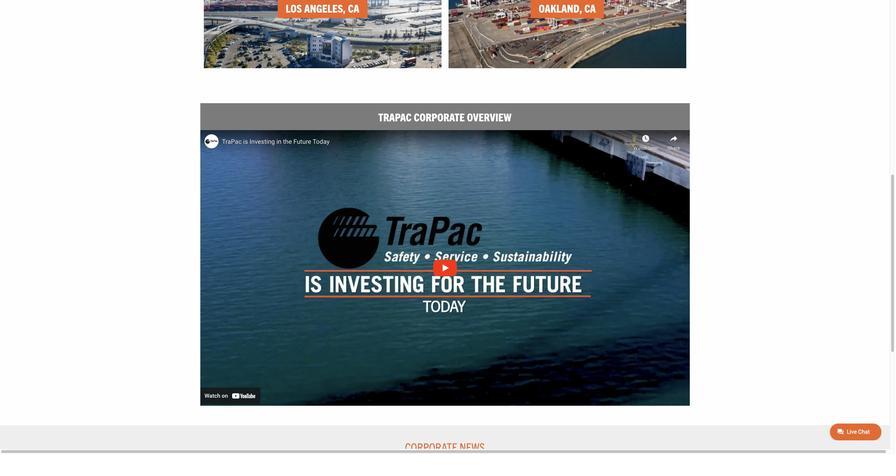 Task type: vqa. For each thing, say whether or not it's contained in the screenshot.
OVERVIEW on the top of page
yes



Task type: locate. For each thing, give the bounding box(es) containing it.
corporate
[[414, 110, 465, 123]]

trapac corporate overview
[[378, 110, 512, 123]]



Task type: describe. For each thing, give the bounding box(es) containing it.
trapac
[[378, 110, 412, 123]]

overview
[[467, 110, 512, 123]]



